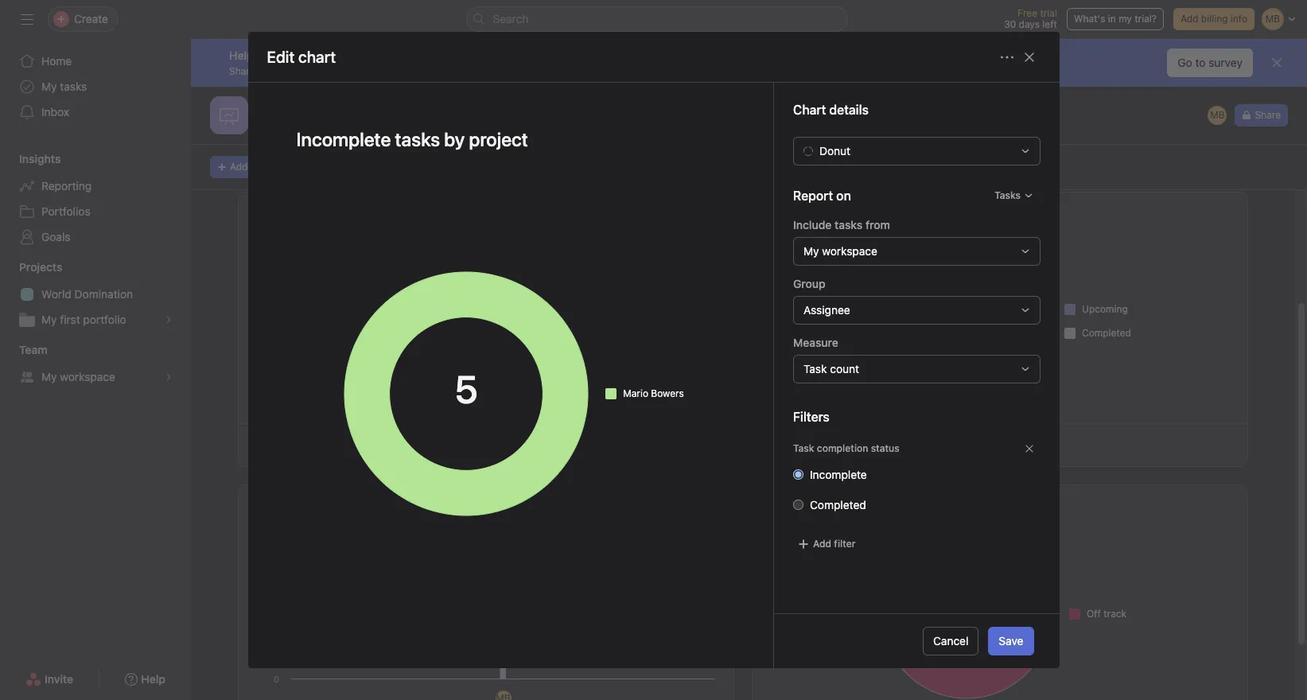 Task type: locate. For each thing, give the bounding box(es) containing it.
projects down goals
[[19, 260, 62, 274]]

0 horizontal spatial world
[[41, 287, 72, 301]]

donut
[[819, 144, 850, 158]]

to inside help us make asana better share what brought you to asana so we can improve the product for new users.
[[339, 65, 348, 77]]

tasks down the home
[[60, 80, 87, 93]]

my workspace inside dropdown button
[[803, 244, 877, 258]]

1 vertical spatial my workspace
[[41, 370, 115, 384]]

0 horizontal spatial world domination
[[41, 287, 133, 301]]

by
[[796, 204, 809, 217], [337, 497, 350, 510], [809, 497, 822, 510]]

free trial 30 days left
[[1004, 7, 1057, 30]]

1 horizontal spatial add
[[813, 538, 831, 550]]

tasks down "tasks by completion status this month"
[[834, 218, 862, 232]]

my up inbox
[[41, 80, 57, 93]]

off track
[[1087, 608, 1127, 619]]

assignee
[[352, 497, 399, 510]]

tasks for my
[[60, 80, 87, 93]]

save button
[[989, 627, 1034, 656]]

2 horizontal spatial in
[[1108, 13, 1116, 25]]

track
[[1104, 608, 1127, 619]]

world domination link
[[10, 282, 181, 307]]

add inside button
[[1181, 13, 1199, 25]]

0 horizontal spatial projects
[[19, 260, 62, 274]]

1 horizontal spatial share
[[1255, 109, 1281, 121]]

task inside dropdown button
[[803, 362, 827, 376]]

invite button
[[15, 665, 84, 694]]

1 horizontal spatial tasks in my workspace
[[822, 438, 928, 450]]

in inside button
[[337, 438, 345, 450]]

by left assignee
[[337, 497, 350, 510]]

1 vertical spatial status
[[871, 442, 899, 454]]

tasks left assignee
[[306, 497, 334, 510]]

cancel button
[[923, 627, 979, 656]]

0 horizontal spatial in
[[337, 438, 345, 450]]

my inside dropdown button
[[803, 244, 819, 258]]

1 horizontal spatial my workspace
[[803, 244, 877, 258]]

left
[[1043, 18, 1057, 30]]

0 horizontal spatial add
[[230, 161, 248, 173]]

us
[[256, 48, 269, 62]]

portfolios link
[[10, 199, 181, 224]]

we
[[394, 65, 407, 77]]

share right the mb
[[1255, 109, 1281, 121]]

workspace up assignee
[[364, 438, 414, 450]]

1 horizontal spatial world
[[466, 386, 493, 413]]

workspace down include tasks from
[[822, 244, 877, 258]]

0 vertical spatial completed
[[1082, 327, 1131, 339]]

completion up include tasks from
[[812, 204, 870, 217]]

to inside button
[[1196, 56, 1206, 69]]

first dashboard
[[287, 115, 395, 133]]

0 vertical spatial upcoming
[[1082, 303, 1128, 315]]

my workspace
[[803, 244, 877, 258], [41, 370, 115, 384]]

asana better
[[303, 48, 370, 62]]

brought
[[282, 65, 318, 77]]

my first dashboard
[[261, 115, 395, 133]]

0 horizontal spatial completed
[[810, 498, 866, 512]]

insights element
[[0, 145, 191, 253]]

task down measure in the right of the page
[[803, 362, 827, 376]]

0 vertical spatial world
[[41, 287, 72, 301]]

for
[[522, 65, 535, 77]]

upcoming
[[1082, 303, 1128, 315], [249, 497, 303, 510]]

add left "chart"
[[230, 161, 248, 173]]

add inside dropdown button
[[813, 538, 831, 550]]

share button
[[1235, 104, 1288, 127]]

my down include
[[803, 244, 819, 258]]

projects
[[19, 260, 62, 274], [763, 497, 806, 510]]

by right completed option
[[809, 497, 822, 510]]

share down "help"
[[229, 65, 255, 77]]

1 horizontal spatial projects
[[763, 497, 806, 510]]

0 vertical spatial my workspace
[[803, 244, 877, 258]]

1 horizontal spatial in
[[851, 438, 859, 450]]

task count button
[[793, 355, 1040, 384]]

portfolio
[[83, 313, 126, 326]]

workspace
[[822, 244, 877, 258], [60, 370, 115, 384], [364, 438, 414, 450], [878, 438, 928, 450]]

in up incomplete
[[851, 438, 859, 450]]

in left my
[[1108, 13, 1116, 25]]

goals
[[41, 230, 70, 243]]

my inside "teams" element
[[41, 370, 57, 384]]

my inside global element
[[41, 80, 57, 93]]

tasks in my workspace button
[[248, 434, 421, 456]]

1 vertical spatial domination
[[486, 348, 531, 392]]

hide sidebar image
[[21, 13, 33, 25]]

to right you
[[339, 65, 348, 77]]

0 vertical spatial domination
[[75, 287, 133, 301]]

add left the billing
[[1181, 13, 1199, 25]]

banner
[[191, 39, 1307, 87]]

go
[[1178, 56, 1193, 69]]

product
[[484, 65, 520, 77]]

upcoming tasks by assignee this week
[[249, 497, 452, 510]]

2 horizontal spatial by
[[809, 497, 822, 510]]

tasks
[[994, 189, 1021, 201], [763, 204, 793, 217], [308, 438, 334, 450], [822, 438, 848, 450]]

projects down incomplete option
[[763, 497, 806, 510]]

status up from
[[873, 204, 906, 217]]

world domination
[[41, 287, 133, 301], [466, 348, 531, 413]]

projects for projects
[[19, 260, 62, 274]]

1 horizontal spatial completed
[[1082, 327, 1131, 339]]

my down team
[[41, 370, 57, 384]]

completed for tasks by completion status this month
[[1082, 327, 1131, 339]]

add
[[1181, 13, 1199, 25], [230, 161, 248, 173], [813, 538, 831, 550]]

completion up incomplete
[[817, 442, 868, 454]]

0 horizontal spatial tasks in my workspace
[[308, 438, 414, 450]]

in inside button
[[1108, 13, 1116, 25]]

1 filter
[[782, 438, 813, 450]]

teams element
[[0, 336, 191, 393]]

1 horizontal spatial by
[[796, 204, 809, 217]]

search list box
[[466, 6, 848, 32]]

2 vertical spatial tasks
[[306, 497, 334, 510]]

my up upcoming tasks by assignee this week
[[348, 438, 362, 450]]

0 horizontal spatial tasks
[[60, 80, 87, 93]]

Completed radio
[[793, 500, 803, 510]]

dismiss image
[[1271, 56, 1284, 69]]

Incomplete tasks by project text field
[[286, 121, 735, 158]]

1 horizontal spatial to
[[1196, 56, 1206, 69]]

0 vertical spatial world domination
[[41, 287, 133, 301]]

1 vertical spatial share
[[1255, 109, 1281, 121]]

my inside button
[[348, 438, 362, 450]]

search
[[493, 12, 529, 25]]

1 vertical spatial upcoming
[[249, 497, 303, 510]]

0 vertical spatial tasks
[[60, 80, 87, 93]]

in up upcoming tasks by assignee this week
[[337, 438, 345, 450]]

this month
[[909, 204, 965, 217]]

this week
[[402, 497, 452, 510]]

1 vertical spatial projects
[[763, 497, 806, 510]]

add for add filter
[[813, 538, 831, 550]]

portfolios
[[41, 205, 90, 218]]

tasks for include
[[834, 218, 862, 232]]

survey
[[1209, 56, 1243, 69]]

by for projects
[[809, 497, 822, 510]]

task right 1
[[793, 442, 814, 454]]

tasks in my workspace up incomplete
[[822, 438, 928, 450]]

0 horizontal spatial my workspace
[[41, 370, 115, 384]]

you
[[320, 65, 337, 77]]

1 vertical spatial add
[[230, 161, 248, 173]]

tasks in my workspace
[[308, 438, 414, 450], [822, 438, 928, 450]]

help
[[229, 48, 254, 62]]

add left filter
[[813, 538, 831, 550]]

report on
[[793, 189, 851, 203]]

0 vertical spatial projects
[[19, 260, 62, 274]]

assignee
[[803, 303, 850, 317]]

1 vertical spatial completed
[[810, 498, 866, 512]]

2 horizontal spatial add
[[1181, 13, 1199, 25]]

1 horizontal spatial tasks
[[306, 497, 334, 510]]

my up incomplete
[[862, 438, 876, 450]]

search button
[[466, 6, 848, 32]]

projects element
[[0, 253, 191, 336]]

filter
[[834, 538, 855, 550]]

0 horizontal spatial upcoming
[[249, 497, 303, 510]]

upcoming for upcoming tasks by assignee this week
[[249, 497, 303, 510]]

1 vertical spatial tasks
[[834, 218, 862, 232]]

domination inside world domination "link"
[[75, 287, 133, 301]]

tasks in my workspace up upcoming tasks by assignee this week
[[308, 438, 414, 450]]

workspace down my first portfolio
[[60, 370, 115, 384]]

my workspace inside "teams" element
[[41, 370, 115, 384]]

by up include
[[796, 204, 809, 217]]

add filter button
[[793, 533, 859, 555]]

0 horizontal spatial share
[[229, 65, 255, 77]]

1 vertical spatial task
[[793, 442, 814, 454]]

to right the go
[[1196, 56, 1206, 69]]

world
[[41, 287, 72, 301], [466, 386, 493, 413]]

0 horizontal spatial to
[[339, 65, 348, 77]]

what's in my trial?
[[1074, 13, 1157, 25]]

1 horizontal spatial upcoming
[[1082, 303, 1128, 315]]

0 horizontal spatial domination
[[75, 287, 133, 301]]

my inside projects element
[[41, 313, 57, 326]]

1 horizontal spatial world domination
[[466, 348, 531, 413]]

status
[[873, 204, 906, 217], [871, 442, 899, 454]]

my workspace down team
[[41, 370, 115, 384]]

my first portfolio link
[[10, 307, 181, 333]]

projects inside projects dropdown button
[[19, 260, 62, 274]]

add filter
[[813, 538, 855, 550]]

bowers
[[651, 388, 684, 399]]

project status
[[825, 497, 898, 510]]

to
[[1196, 56, 1206, 69], [339, 65, 348, 77]]

add inside 'button'
[[230, 161, 248, 173]]

2 vertical spatial add
[[813, 538, 831, 550]]

status up project status
[[871, 442, 899, 454]]

goals link
[[10, 224, 181, 250]]

include tasks from
[[793, 218, 890, 232]]

my left first
[[41, 313, 57, 326]]

2 horizontal spatial tasks
[[834, 218, 862, 232]]

upcoming for upcoming
[[1082, 303, 1128, 315]]

tasks inside global element
[[60, 80, 87, 93]]

0 vertical spatial share
[[229, 65, 255, 77]]

mario
[[623, 388, 649, 399]]

my workspace down include tasks from
[[803, 244, 877, 258]]

0 vertical spatial add
[[1181, 13, 1199, 25]]

completion
[[812, 204, 870, 217], [817, 442, 868, 454]]

0 vertical spatial task
[[803, 362, 827, 376]]

in for 30 days left
[[1108, 13, 1116, 25]]

1 tasks in my workspace from the left
[[308, 438, 414, 450]]



Task type: describe. For each thing, give the bounding box(es) containing it.
a button to remove the filter image
[[1025, 444, 1034, 454]]

chart details
[[793, 103, 868, 117]]

home
[[41, 54, 72, 68]]

group
[[793, 277, 825, 290]]

what
[[258, 65, 280, 77]]

count
[[830, 362, 859, 376]]

improve
[[429, 65, 465, 77]]

mb
[[1210, 109, 1225, 121]]

my tasks
[[41, 80, 87, 93]]

my right report icon
[[261, 115, 283, 133]]

users.
[[559, 65, 586, 77]]

share inside button
[[1255, 109, 1281, 121]]

incomplete
[[810, 468, 867, 481]]

my
[[1119, 13, 1132, 25]]

what's in my trial? button
[[1067, 8, 1164, 30]]

trial
[[1040, 7, 1057, 19]]

team button
[[0, 342, 47, 358]]

tasks button
[[987, 185, 1040, 207]]

donut button
[[793, 137, 1040, 166]]

first
[[60, 313, 80, 326]]

trial?
[[1135, 13, 1157, 25]]

add billing info button
[[1174, 8, 1255, 30]]

0 vertical spatial status
[[873, 204, 906, 217]]

projects for projects by project status
[[763, 497, 806, 510]]

info
[[1231, 13, 1248, 25]]

tasks for upcoming
[[306, 497, 334, 510]]

insights
[[19, 152, 61, 166]]

1
[[782, 438, 787, 450]]

workspace inside "teams" element
[[60, 370, 115, 384]]

add for add billing info
[[1181, 13, 1199, 25]]

insights button
[[0, 151, 61, 167]]

my workspace link
[[10, 364, 181, 390]]

free
[[1018, 7, 1038, 19]]

by for tasks
[[796, 204, 809, 217]]

workspace inside button
[[364, 438, 414, 450]]

home link
[[10, 49, 181, 74]]

Incomplete radio
[[793, 469, 803, 480]]

tasks inside 'dropdown button'
[[994, 189, 1021, 201]]

0 vertical spatial completion
[[812, 204, 870, 217]]

tasks inside button
[[308, 438, 334, 450]]

add billing info
[[1181, 13, 1248, 25]]

1 vertical spatial completion
[[817, 442, 868, 454]]

mb button
[[1207, 104, 1229, 127]]

measure
[[793, 336, 838, 349]]

reporting
[[41, 179, 92, 193]]

the
[[467, 65, 482, 77]]

task for task count
[[803, 362, 827, 376]]

inbox
[[41, 105, 69, 119]]

reporting link
[[10, 173, 181, 199]]

1 vertical spatial world domination
[[466, 348, 531, 413]]

banner containing help us make asana better
[[191, 39, 1307, 87]]

world inside "link"
[[41, 287, 72, 301]]

tasks by completion status this month
[[763, 204, 965, 217]]

1 horizontal spatial domination
[[486, 348, 531, 392]]

invite
[[45, 672, 73, 686]]

filters
[[793, 410, 829, 424]]

add chart
[[230, 161, 274, 173]]

chart
[[251, 161, 274, 173]]

new
[[538, 65, 556, 77]]

2 tasks in my workspace from the left
[[822, 438, 928, 450]]

close image
[[1023, 51, 1036, 63]]

my tasks link
[[10, 74, 181, 99]]

save
[[999, 634, 1024, 648]]

help us make asana better share what brought you to asana so we can improve the product for new users.
[[229, 48, 586, 77]]

global element
[[0, 39, 191, 134]]

projects by project status
[[763, 497, 898, 510]]

world domination inside "link"
[[41, 287, 133, 301]]

make
[[272, 48, 300, 62]]

1 vertical spatial world
[[466, 386, 493, 413]]

share inside help us make asana better share what brought you to asana so we can improve the product for new users.
[[229, 65, 255, 77]]

0 horizontal spatial by
[[337, 497, 350, 510]]

workspace up project status
[[878, 438, 928, 450]]

add for add chart
[[230, 161, 248, 173]]

in for world domination
[[337, 438, 345, 450]]

go to survey
[[1178, 56, 1243, 69]]

workspace inside dropdown button
[[822, 244, 877, 258]]

task for task completion status
[[793, 442, 814, 454]]

can
[[410, 65, 426, 77]]

more actions image
[[1001, 51, 1013, 63]]

assignee button
[[793, 296, 1040, 325]]

projects button
[[0, 259, 62, 275]]

30
[[1004, 18, 1016, 30]]

task completion status
[[793, 442, 899, 454]]

asana
[[351, 65, 378, 77]]

filter
[[789, 438, 813, 450]]

go to survey button
[[1168, 49, 1253, 77]]

days
[[1019, 18, 1040, 30]]

add chart button
[[210, 156, 281, 178]]

my workspace button
[[793, 237, 1040, 266]]

billing
[[1201, 13, 1228, 25]]

tasks in my workspace inside button
[[308, 438, 414, 450]]

from
[[865, 218, 890, 232]]

off
[[1087, 608, 1101, 619]]

completed for filters
[[810, 498, 866, 512]]

cancel
[[933, 634, 969, 648]]

team
[[19, 343, 47, 356]]

include
[[793, 218, 831, 232]]

report image
[[220, 106, 239, 125]]

task count
[[803, 362, 859, 376]]

mario bowers
[[623, 388, 684, 399]]

my first portfolio
[[41, 313, 126, 326]]



Task type: vqa. For each thing, say whether or not it's contained in the screenshot.
'New project or portfolio' "image"
no



